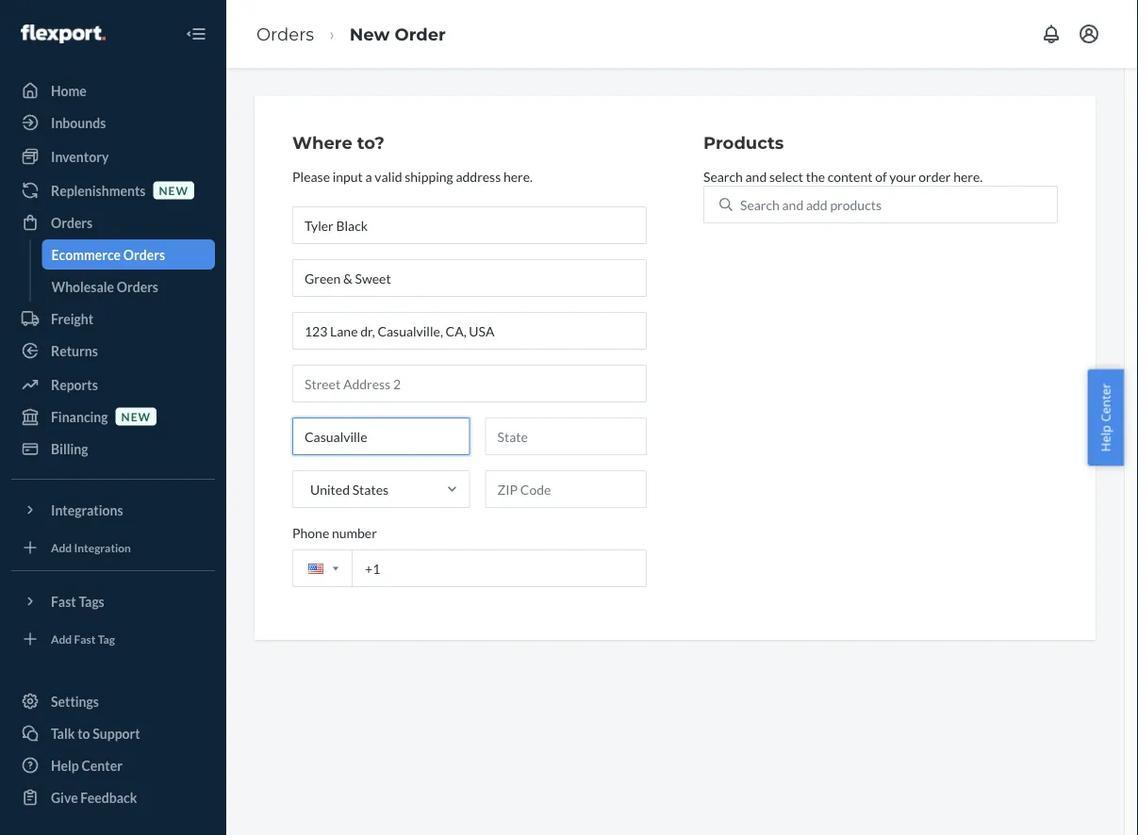 Task type: vqa. For each thing, say whether or not it's contained in the screenshot.
Linnworks's plus circle icon
no



Task type: describe. For each thing, give the bounding box(es) containing it.
orders up wholesale orders link
[[123, 247, 165, 263]]

new
[[350, 23, 390, 44]]

fast tags button
[[11, 586, 215, 617]]

returns link
[[11, 336, 215, 366]]

and for add
[[782, 196, 804, 212]]

1 vertical spatial help center
[[51, 758, 123, 774]]

please
[[292, 168, 330, 184]]

input
[[333, 168, 363, 184]]

reports link
[[11, 370, 215, 400]]

united states
[[310, 481, 389, 497]]

products
[[703, 132, 784, 153]]

freight link
[[11, 304, 215, 334]]

Company name text field
[[292, 259, 647, 297]]

orders link inside breadcrumbs navigation
[[256, 23, 314, 44]]

search image
[[719, 198, 733, 211]]

0 horizontal spatial center
[[82, 758, 123, 774]]

integrations
[[51, 502, 123, 518]]

State text field
[[485, 417, 647, 455]]

center inside button
[[1097, 383, 1114, 422]]

1 here. from the left
[[503, 168, 533, 184]]

support
[[93, 726, 140, 742]]

breadcrumbs navigation
[[241, 6, 461, 61]]

help center button
[[1087, 369, 1124, 466]]

feedback
[[80, 790, 137, 806]]

wholesale orders link
[[42, 272, 215, 302]]

inventory link
[[11, 141, 215, 172]]

ecommerce
[[51, 247, 121, 263]]

new order
[[350, 23, 446, 44]]

new order link
[[350, 23, 446, 44]]

new for financing
[[121, 410, 151, 423]]

states
[[352, 481, 389, 497]]

your
[[889, 168, 916, 184]]

of
[[875, 168, 887, 184]]

shipping
[[405, 168, 453, 184]]

where
[[292, 132, 352, 153]]

1 vertical spatial fast
[[74, 632, 96, 646]]

City text field
[[292, 417, 470, 455]]

settings link
[[11, 686, 215, 717]]

where to?
[[292, 132, 385, 153]]

fast tags
[[51, 594, 104, 610]]

united states: + 1 image
[[333, 567, 338, 571]]

number
[[332, 524, 377, 541]]

wholesale
[[51, 279, 114, 295]]

orders up ecommerce
[[51, 214, 93, 231]]

phone number
[[292, 524, 377, 541]]

please input a valid shipping address here.
[[292, 168, 533, 184]]

select
[[769, 168, 803, 184]]

add for add fast tag
[[51, 632, 72, 646]]

ecommerce orders
[[51, 247, 165, 263]]

add for add integration
[[51, 541, 72, 554]]

ecommerce orders link
[[42, 239, 215, 270]]

add
[[806, 196, 828, 212]]

give feedback
[[51, 790, 137, 806]]

the
[[806, 168, 825, 184]]

a
[[365, 168, 372, 184]]

talk
[[51, 726, 75, 742]]

add fast tag
[[51, 632, 115, 646]]

search and select the content of your order here.
[[703, 168, 983, 184]]

help inside button
[[1097, 425, 1114, 452]]

billing
[[51, 441, 88, 457]]

add integration
[[51, 541, 131, 554]]

inbounds
[[51, 115, 106, 131]]

1 vertical spatial orders link
[[11, 207, 215, 238]]

talk to support
[[51, 726, 140, 742]]

1 (702) 123-4567 telephone field
[[292, 549, 647, 587]]

fast inside dropdown button
[[51, 594, 76, 610]]

tag
[[98, 632, 115, 646]]



Task type: locate. For each thing, give the bounding box(es) containing it.
open notifications image
[[1040, 23, 1063, 45]]

1 horizontal spatial and
[[782, 196, 804, 212]]

1 add from the top
[[51, 541, 72, 554]]

0 vertical spatial add
[[51, 541, 72, 554]]

1 horizontal spatial help
[[1097, 425, 1114, 452]]

to?
[[357, 132, 385, 153]]

and left add
[[782, 196, 804, 212]]

wholesale orders
[[51, 279, 158, 295]]

here.
[[503, 168, 533, 184], [953, 168, 983, 184]]

1 horizontal spatial help center
[[1097, 383, 1114, 452]]

0 horizontal spatial help
[[51, 758, 79, 774]]

settings
[[51, 693, 99, 709]]

0 vertical spatial help center
[[1097, 383, 1114, 452]]

0 horizontal spatial and
[[745, 168, 767, 184]]

ZIP Code text field
[[485, 470, 647, 508]]

search for search and select the content of your order here.
[[703, 168, 743, 184]]

1 vertical spatial search
[[740, 196, 780, 212]]

fast
[[51, 594, 76, 610], [74, 632, 96, 646]]

orders link left new
[[256, 23, 314, 44]]

help center
[[1097, 383, 1114, 452], [51, 758, 123, 774]]

new for replenishments
[[159, 183, 189, 197]]

home
[[51, 82, 87, 99]]

flexport logo image
[[21, 24, 105, 43]]

0 vertical spatial center
[[1097, 383, 1114, 422]]

0 vertical spatial and
[[745, 168, 767, 184]]

help center inside button
[[1097, 383, 1114, 452]]

new down inventory link
[[159, 183, 189, 197]]

First & Last Name text field
[[292, 206, 647, 244]]

2 add from the top
[[51, 632, 72, 646]]

1 horizontal spatial center
[[1097, 383, 1114, 422]]

financing
[[51, 409, 108, 425]]

here. right order
[[953, 168, 983, 184]]

1 vertical spatial add
[[51, 632, 72, 646]]

2 here. from the left
[[953, 168, 983, 184]]

search and add products
[[740, 196, 882, 212]]

give feedback button
[[11, 783, 215, 813]]

reports
[[51, 377, 98, 393]]

tags
[[79, 594, 104, 610]]

1 vertical spatial new
[[121, 410, 151, 423]]

close navigation image
[[185, 23, 207, 45]]

orders link
[[256, 23, 314, 44], [11, 207, 215, 238]]

0 horizontal spatial here.
[[503, 168, 533, 184]]

Street Address 2 text field
[[292, 365, 647, 402]]

new
[[159, 183, 189, 197], [121, 410, 151, 423]]

1 horizontal spatial orders link
[[256, 23, 314, 44]]

inbounds link
[[11, 107, 215, 138]]

content
[[828, 168, 873, 184]]

0 horizontal spatial orders link
[[11, 207, 215, 238]]

returns
[[51, 343, 98, 359]]

to
[[77, 726, 90, 742]]

order
[[919, 168, 951, 184]]

united
[[310, 481, 350, 497]]

integrations button
[[11, 495, 215, 525]]

and for select
[[745, 168, 767, 184]]

0 vertical spatial search
[[703, 168, 743, 184]]

orders link up ecommerce orders
[[11, 207, 215, 238]]

and left select
[[745, 168, 767, 184]]

0 horizontal spatial new
[[121, 410, 151, 423]]

freight
[[51, 311, 93, 327]]

1 vertical spatial and
[[782, 196, 804, 212]]

talk to support button
[[11, 718, 215, 749]]

add down fast tags
[[51, 632, 72, 646]]

orders
[[256, 23, 314, 44], [51, 214, 93, 231], [123, 247, 165, 263], [117, 279, 158, 295]]

add left integration
[[51, 541, 72, 554]]

products
[[830, 196, 882, 212]]

search for search and add products
[[740, 196, 780, 212]]

here. right 'address'
[[503, 168, 533, 184]]

billing link
[[11, 434, 215, 464]]

fast left tags
[[51, 594, 76, 610]]

valid
[[375, 168, 402, 184]]

1 vertical spatial help
[[51, 758, 79, 774]]

and
[[745, 168, 767, 184], [782, 196, 804, 212]]

help
[[1097, 425, 1114, 452], [51, 758, 79, 774]]

orders left new
[[256, 23, 314, 44]]

integration
[[74, 541, 131, 554]]

orders inside breadcrumbs navigation
[[256, 23, 314, 44]]

add integration link
[[11, 533, 215, 563]]

orders down the ecommerce orders link
[[117, 279, 158, 295]]

0 vertical spatial help
[[1097, 425, 1114, 452]]

add
[[51, 541, 72, 554], [51, 632, 72, 646]]

0 vertical spatial orders link
[[256, 23, 314, 44]]

search right search image
[[740, 196, 780, 212]]

search
[[703, 168, 743, 184], [740, 196, 780, 212]]

1 horizontal spatial new
[[159, 183, 189, 197]]

1 horizontal spatial here.
[[953, 168, 983, 184]]

1 vertical spatial center
[[82, 758, 123, 774]]

replenishments
[[51, 182, 146, 198]]

help center link
[[11, 751, 215, 781]]

home link
[[11, 75, 215, 106]]

phone
[[292, 524, 329, 541]]

address
[[456, 168, 501, 184]]

add fast tag link
[[11, 624, 215, 654]]

new down reports link
[[121, 410, 151, 423]]

center
[[1097, 383, 1114, 422], [82, 758, 123, 774]]

Street Address text field
[[292, 312, 647, 350]]

order
[[395, 23, 446, 44]]

fast left tag on the left bottom
[[74, 632, 96, 646]]

0 vertical spatial fast
[[51, 594, 76, 610]]

open account menu image
[[1078, 23, 1100, 45]]

search up search image
[[703, 168, 743, 184]]

give
[[51, 790, 78, 806]]

0 vertical spatial new
[[159, 183, 189, 197]]

0 horizontal spatial help center
[[51, 758, 123, 774]]

inventory
[[51, 148, 109, 165]]



